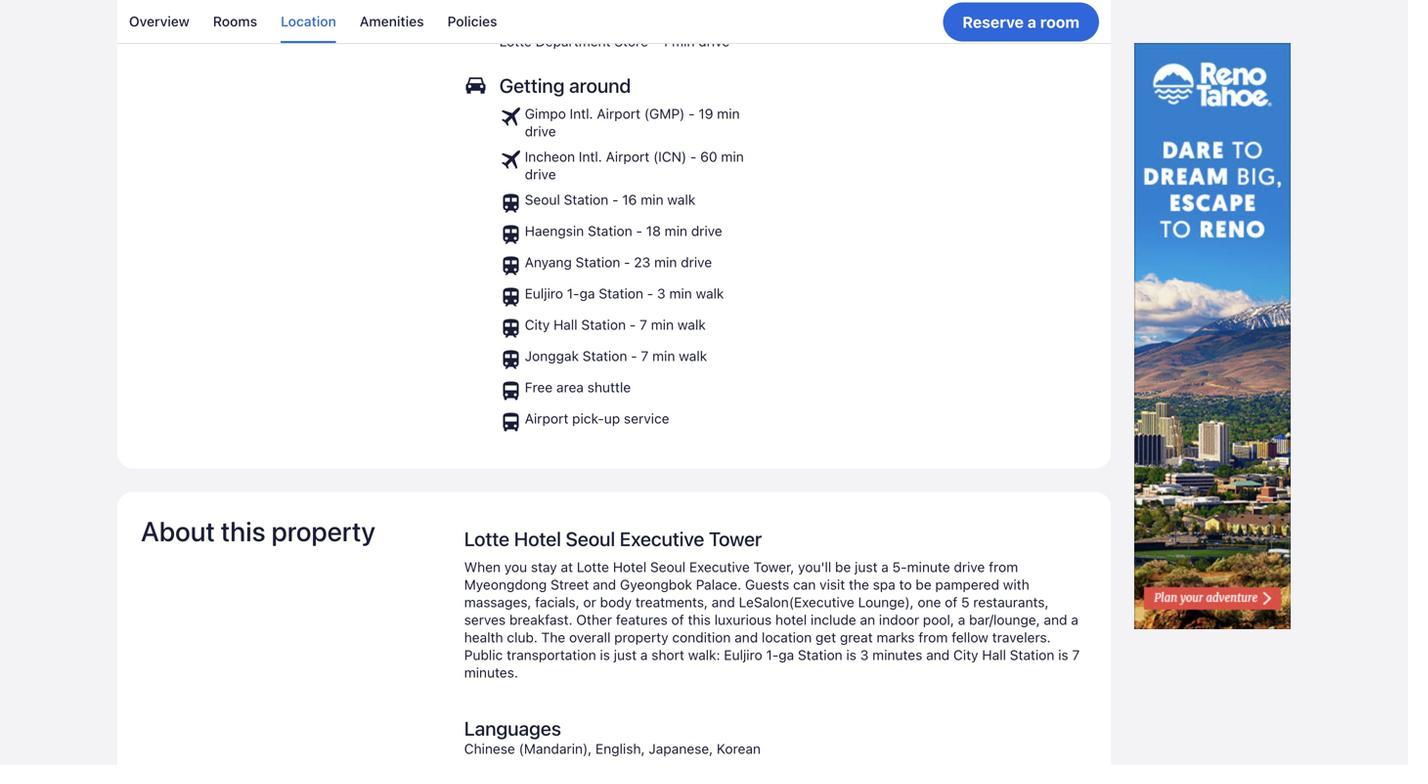 Task type: describe. For each thing, give the bounding box(es) containing it.
to
[[899, 577, 912, 593]]

reserve a room button
[[943, 2, 1099, 42]]

- 36 min walk lotte department store - 1 min drive
[[499, 0, 752, 49]]

location
[[281, 13, 336, 29]]

breakfast.
[[509, 612, 573, 628]]

incheon intl. airport (icn) - 60 min drive list item
[[499, 148, 769, 183]]

2 is from the left
[[846, 648, 857, 664]]

station up shuttle at the left
[[583, 348, 627, 364]]

tower,
[[754, 559, 794, 576]]

gyeongbok
[[620, 577, 692, 593]]

3 is from the left
[[1058, 648, 1069, 664]]

1 vertical spatial of
[[672, 612, 684, 628]]

minute
[[907, 559, 950, 576]]

travelers.
[[992, 630, 1051, 646]]

condition
[[672, 630, 731, 646]]

amenities link
[[360, 0, 424, 43]]

station up jonggak station - 7 min walk
[[581, 317, 626, 333]]

ga inside lotte hotel seoul executive tower when you stay at lotte hotel seoul executive tower, you'll be just a 5-minute drive from myeongdong street and gyeongbok palace. guests can visit the spa to be pampered with massages, facials, or body treatments, and lesalon(executive lounge), one of 5 restaurants, serves breakfast. other features of this luxurious hotel include an indoor pool, a bar/lounge, and a health club. the overall property condition and location get great marks from fellow travelers. public transportation is just a short walk: euljiro 1-ga station is 3 minutes and city hall station is 7 minutes.
[[779, 648, 794, 664]]

public
[[464, 648, 503, 664]]

walk down city hall station - 7 min walk list item
[[679, 348, 707, 364]]

an
[[860, 612, 875, 628]]

location link
[[281, 0, 336, 43]]

1 vertical spatial from
[[919, 630, 948, 646]]

intl. for incheon
[[579, 149, 602, 165]]

at
[[561, 559, 573, 576]]

pampered
[[935, 577, 1000, 593]]

36
[[499, 8, 516, 24]]

1 vertical spatial lotte
[[464, 528, 510, 551]]

1- inside lotte hotel seoul executive tower when you stay at lotte hotel seoul executive tower, you'll be just a 5-minute drive from myeongdong street and gyeongbok palace. guests can visit the spa to be pampered with massages, facials, or body treatments, and lesalon(executive lounge), one of 5 restaurants, serves breakfast. other features of this luxurious hotel include an indoor pool, a bar/lounge, and a health club. the overall property condition and location get great marks from fellow travelers. public transportation is just a short walk: euljiro 1-ga station is 3 minutes and city hall station is 7 minutes.
[[766, 648, 779, 664]]

jonggak station - 7 min walk list item
[[499, 348, 769, 371]]

- inside "list item"
[[612, 192, 619, 208]]

1 horizontal spatial seoul
[[566, 528, 615, 551]]

reserve a room
[[963, 13, 1080, 31]]

a right the bar/lounge,
[[1071, 612, 1079, 628]]

lesalon(executive
[[739, 595, 855, 611]]

incheon intl. airport (icn) - 60 min drive
[[525, 149, 744, 182]]

drive inside lotte hotel seoul executive tower when you stay at lotte hotel seoul executive tower, you'll be just a 5-minute drive from myeongdong street and gyeongbok palace. guests can visit the spa to be pampered with massages, facials, or body treatments, and lesalon(executive lounge), one of 5 restaurants, serves breakfast. other features of this luxurious hotel include an indoor pool, a bar/lounge, and a health club. the overall property condition and location get great marks from fellow travelers. public transportation is just a short walk: euljiro 1-ga station is 3 minutes and city hall station is 7 minutes.
[[954, 559, 985, 576]]

luxurious
[[715, 612, 772, 628]]

station inside "list item"
[[564, 192, 609, 208]]

tower
[[709, 528, 762, 551]]

a left 5-
[[881, 559, 889, 576]]

seoul station - 16 min walk
[[525, 192, 696, 208]]

can
[[793, 577, 816, 593]]

3 inside lotte hotel seoul executive tower when you stay at lotte hotel seoul executive tower, you'll be just a 5-minute drive from myeongdong street and gyeongbok palace. guests can visit the spa to be pampered with massages, facials, or body treatments, and lesalon(executive lounge), one of 5 restaurants, serves breakfast. other features of this luxurious hotel include an indoor pool, a bar/lounge, and a health club. the overall property condition and location get great marks from fellow travelers. public transportation is just a short walk: euljiro 1-ga station is 3 minutes and city hall station is 7 minutes.
[[860, 648, 869, 664]]

2 vertical spatial airport
[[525, 411, 569, 427]]

policies link
[[448, 0, 497, 43]]

department
[[536, 33, 611, 49]]

euljiro inside lotte hotel seoul executive tower when you stay at lotte hotel seoul executive tower, you'll be just a 5-minute drive from myeongdong street and gyeongbok palace. guests can visit the spa to be pampered with massages, facials, or body treatments, and lesalon(executive lounge), one of 5 restaurants, serves breakfast. other features of this luxurious hotel include an indoor pool, a bar/lounge, and a health club. the overall property condition and location get great marks from fellow travelers. public transportation is just a short walk: euljiro 1-ga station is 3 minutes and city hall station is 7 minutes.
[[724, 648, 763, 664]]

ga inside euljiro 1-ga station - 3 min walk list item
[[580, 286, 595, 302]]

1 horizontal spatial be
[[916, 577, 932, 593]]

the
[[849, 577, 869, 593]]

lotte hotel seoul executive tower when you stay at lotte hotel seoul executive tower, you'll be just a 5-minute drive from myeongdong street and gyeongbok palace. guests can visit the spa to be pampered with massages, facials, or body treatments, and lesalon(executive lounge), one of 5 restaurants, serves breakfast. other features of this luxurious hotel include an indoor pool, a bar/lounge, and a health club. the overall property condition and location get great marks from fellow travelers. public transportation is just a short walk: euljiro 1-ga station is 3 minutes and city hall station is 7 minutes.
[[464, 528, 1080, 681]]

drive right 23
[[681, 254, 712, 270]]

hall inside list item
[[554, 317, 578, 333]]

serves
[[464, 612, 506, 628]]

list containing gimpo intl. airport (gmp) - 19 min drive
[[499, 105, 769, 434]]

overview
[[129, 13, 190, 29]]

min inside haengsin station - 18 min drive list item
[[665, 223, 688, 239]]

0 vertical spatial from
[[989, 559, 1018, 576]]

overall
[[569, 630, 611, 646]]

minutes
[[873, 648, 923, 664]]

anyang
[[525, 254, 572, 270]]

a inside button
[[1028, 13, 1037, 31]]

amenities
[[360, 13, 424, 29]]

- inside gimpo intl. airport (gmp) - 19 min drive
[[689, 106, 695, 122]]

walk down anyang station - 23 min drive list item
[[696, 286, 724, 302]]

hotel
[[776, 612, 807, 628]]

drive inside - 36 min walk lotte department store - 1 min drive
[[699, 33, 730, 49]]

0 vertical spatial just
[[855, 559, 878, 576]]

palace.
[[696, 577, 742, 593]]

5
[[961, 595, 970, 611]]

5-
[[893, 559, 907, 576]]

2 vertical spatial lotte
[[577, 559, 609, 576]]

spa
[[873, 577, 896, 593]]

and up travelers.
[[1044, 612, 1068, 628]]

(mandarin),
[[519, 741, 592, 758]]

min inside seoul station - 16 min walk "list item"
[[641, 192, 664, 208]]

walk inside "list item"
[[667, 192, 696, 208]]

station down seoul station - 16 min walk
[[588, 223, 632, 239]]

shuttle
[[588, 380, 631, 396]]

marks
[[877, 630, 915, 646]]

chinese
[[464, 741, 515, 758]]

service
[[624, 411, 670, 427]]

min inside incheon intl. airport (icn) - 60 min drive
[[721, 149, 744, 165]]

incheon
[[525, 149, 575, 165]]

1 is from the left
[[600, 648, 610, 664]]

the
[[541, 630, 566, 646]]

getting
[[499, 74, 565, 97]]

a left short
[[640, 648, 648, 664]]

rooms link
[[213, 0, 257, 43]]

languages
[[464, 717, 561, 740]]

walk down euljiro 1-ga station - 3 min walk list item
[[678, 317, 706, 333]]

walk inside - 36 min walk lotte department store - 1 min drive
[[547, 8, 575, 24]]

free
[[525, 380, 553, 396]]

with
[[1003, 577, 1030, 593]]

body
[[600, 595, 632, 611]]

include
[[811, 612, 856, 628]]

jonggak station - 7 min walk
[[525, 348, 707, 364]]

airport for (icn)
[[606, 149, 650, 165]]

free area shuttle
[[525, 380, 631, 396]]

drive inside incheon intl. airport (icn) - 60 min drive
[[525, 166, 556, 182]]

get
[[816, 630, 836, 646]]

fellow
[[952, 630, 989, 646]]

lounge),
[[858, 595, 914, 611]]

1
[[662, 33, 668, 49]]

great
[[840, 630, 873, 646]]

up
[[604, 411, 620, 427]]

airport for (gmp)
[[597, 106, 641, 122]]

gimpo intl. airport (gmp) - 19 min drive list item
[[499, 105, 769, 140]]

16
[[622, 192, 637, 208]]

- inside incheon intl. airport (icn) - 60 min drive
[[690, 149, 697, 165]]

korean
[[717, 741, 761, 758]]

street
[[551, 577, 589, 593]]

0 vertical spatial property
[[272, 515, 376, 548]]

min right 36
[[520, 8, 543, 24]]

guests
[[745, 577, 789, 593]]

and up body
[[593, 577, 616, 593]]



Task type: locate. For each thing, give the bounding box(es) containing it.
minutes.
[[464, 665, 518, 681]]

min inside anyang station - 23 min drive list item
[[654, 254, 677, 270]]

myeongdong
[[464, 577, 547, 593]]

executive up gyeongbok
[[620, 528, 704, 551]]

lotte inside - 36 min walk lotte department store - 1 min drive
[[499, 33, 532, 49]]

0 vertical spatial 3
[[657, 286, 666, 302]]

area
[[556, 380, 584, 396]]

languages chinese (mandarin), english, japanese, korean
[[464, 717, 761, 758]]

jonggak
[[525, 348, 579, 364]]

airport down free
[[525, 411, 569, 427]]

airport pick-up service
[[525, 411, 670, 427]]

rooms
[[213, 13, 257, 29]]

city up jonggak
[[525, 317, 550, 333]]

2 vertical spatial seoul
[[650, 559, 686, 576]]

and down luxurious
[[735, 630, 758, 646]]

just up the
[[855, 559, 878, 576]]

0 vertical spatial airport
[[597, 106, 641, 122]]

station left 16
[[564, 192, 609, 208]]

intl. down getting around
[[570, 106, 593, 122]]

hall inside lotte hotel seoul executive tower when you stay at lotte hotel seoul executive tower, you'll be just a 5-minute drive from myeongdong street and gyeongbok palace. guests can visit the spa to be pampered with massages, facials, or body treatments, and lesalon(executive lounge), one of 5 restaurants, serves breakfast. other features of this luxurious hotel include an indoor pool, a bar/lounge, and a health club. the overall property condition and location get great marks from fellow travelers. public transportation is just a short walk: euljiro 1-ga station is 3 minutes and city hall station is 7 minutes.
[[982, 648, 1006, 664]]

0 horizontal spatial seoul
[[525, 192, 560, 208]]

seoul up at
[[566, 528, 615, 551]]

this inside lotte hotel seoul executive tower when you stay at lotte hotel seoul executive tower, you'll be just a 5-minute drive from myeongdong street and gyeongbok palace. guests can visit the spa to be pampered with massages, facials, or body treatments, and lesalon(executive lounge), one of 5 restaurants, serves breakfast. other features of this luxurious hotel include an indoor pool, a bar/lounge, and a health club. the overall property condition and location get great marks from fellow travelers. public transportation is just a short walk: euljiro 1-ga station is 3 minutes and city hall station is 7 minutes.
[[688, 612, 711, 628]]

list
[[117, 0, 1111, 43], [499, 0, 769, 50], [499, 105, 769, 434]]

drive down gimpo at the left
[[525, 123, 556, 139]]

1 vertical spatial hotel
[[613, 559, 647, 576]]

0 horizontal spatial hotel
[[514, 528, 561, 551]]

executive up palace.
[[689, 559, 750, 576]]

1- inside list item
[[567, 286, 580, 302]]

and down "pool,"
[[926, 648, 950, 664]]

getting around
[[499, 74, 631, 97]]

1 vertical spatial 7
[[641, 348, 649, 364]]

1 horizontal spatial hall
[[982, 648, 1006, 664]]

or
[[583, 595, 596, 611]]

airport pick-up service list item
[[499, 410, 769, 434]]

(gmp)
[[644, 106, 685, 122]]

1- down location
[[766, 648, 779, 664]]

3 down great
[[860, 648, 869, 664]]

and down palace.
[[712, 595, 735, 611]]

haengsin
[[525, 223, 584, 239]]

2 horizontal spatial seoul
[[650, 559, 686, 576]]

1 horizontal spatial ga
[[779, 648, 794, 664]]

euljiro down anyang on the top of page
[[525, 286, 563, 302]]

0 vertical spatial this
[[221, 515, 266, 548]]

drive inside gimpo intl. airport (gmp) - 19 min drive
[[525, 123, 556, 139]]

1 vertical spatial property
[[614, 630, 669, 646]]

walk:
[[688, 648, 720, 664]]

0 vertical spatial of
[[945, 595, 958, 611]]

transportation
[[507, 648, 596, 664]]

hall up jonggak
[[554, 317, 578, 333]]

0 vertical spatial euljiro
[[525, 286, 563, 302]]

drive right "18"
[[691, 223, 723, 239]]

club.
[[507, 630, 538, 646]]

0 horizontal spatial 3
[[657, 286, 666, 302]]

0 vertical spatial ga
[[580, 286, 595, 302]]

you
[[504, 559, 527, 576]]

1 vertical spatial be
[[916, 577, 932, 593]]

lotte up when
[[464, 528, 510, 551]]

walk
[[547, 8, 575, 24], [667, 192, 696, 208], [696, 286, 724, 302], [678, 317, 706, 333], [679, 348, 707, 364]]

1 vertical spatial ga
[[779, 648, 794, 664]]

hall down fellow
[[982, 648, 1006, 664]]

gimpo
[[525, 106, 566, 122]]

seoul inside "list item"
[[525, 192, 560, 208]]

room
[[1040, 13, 1080, 31]]

0 vertical spatial hotel
[[514, 528, 561, 551]]

from up with
[[989, 559, 1018, 576]]

0 horizontal spatial euljiro
[[525, 286, 563, 302]]

euljiro
[[525, 286, 563, 302], [724, 648, 763, 664]]

anyang station - 23 min drive
[[525, 254, 712, 270]]

1 vertical spatial just
[[614, 648, 637, 664]]

- 36 min walk list item
[[499, 0, 752, 24]]

anyang station - 23 min drive list item
[[499, 254, 769, 277]]

1 horizontal spatial just
[[855, 559, 878, 576]]

this right 'about'
[[221, 515, 266, 548]]

3
[[657, 286, 666, 302], [860, 648, 869, 664]]

0 vertical spatial be
[[835, 559, 851, 576]]

about
[[141, 515, 215, 548]]

list containing overview
[[117, 0, 1111, 43]]

1 vertical spatial hall
[[982, 648, 1006, 664]]

min right 16
[[641, 192, 664, 208]]

euljiro 1-ga station - 3 min walk list item
[[499, 285, 769, 309]]

1 vertical spatial 3
[[860, 648, 869, 664]]

gimpo intl. airport (gmp) - 19 min drive
[[525, 106, 740, 139]]

treatments,
[[636, 595, 708, 611]]

hotel up gyeongbok
[[613, 559, 647, 576]]

list containing - 36 min walk
[[499, 0, 769, 50]]

0 vertical spatial 1-
[[567, 286, 580, 302]]

1 horizontal spatial euljiro
[[724, 648, 763, 664]]

lotte
[[499, 33, 532, 49], [464, 528, 510, 551], [577, 559, 609, 576]]

station down anyang station - 23 min drive list item
[[599, 286, 644, 302]]

property inside lotte hotel seoul executive tower when you stay at lotte hotel seoul executive tower, you'll be just a 5-minute drive from myeongdong street and gyeongbok palace. guests can visit the spa to be pampered with massages, facials, or body treatments, and lesalon(executive lounge), one of 5 restaurants, serves breakfast. other features of this luxurious hotel include an indoor pool, a bar/lounge, and a health club. the overall property condition and location get great marks from fellow travelers. public transportation is just a short walk: euljiro 1-ga station is 3 minutes and city hall station is 7 minutes.
[[614, 630, 669, 646]]

when
[[464, 559, 501, 576]]

station down travelers.
[[1010, 648, 1055, 664]]

euljiro 1-ga station - 3 min walk
[[525, 286, 724, 302]]

min right the 19
[[717, 106, 740, 122]]

intl. inside incheon intl. airport (icn) - 60 min drive
[[579, 149, 602, 165]]

min inside city hall station - 7 min walk list item
[[651, 317, 674, 333]]

1 horizontal spatial city
[[954, 648, 979, 664]]

1-
[[567, 286, 580, 302], [766, 648, 779, 664]]

free area shuttle list item
[[499, 379, 769, 403]]

1 horizontal spatial of
[[945, 595, 958, 611]]

this up condition on the bottom of page
[[688, 612, 711, 628]]

drive right 1
[[699, 33, 730, 49]]

0 horizontal spatial of
[[672, 612, 684, 628]]

2 horizontal spatial is
[[1058, 648, 1069, 664]]

1 vertical spatial airport
[[606, 149, 650, 165]]

1 horizontal spatial is
[[846, 648, 857, 664]]

seoul station - 16 min walk list item
[[499, 191, 769, 215]]

facials,
[[535, 595, 580, 611]]

23
[[634, 254, 651, 270]]

health
[[464, 630, 503, 646]]

0 vertical spatial lotte
[[499, 33, 532, 49]]

station
[[564, 192, 609, 208], [588, 223, 632, 239], [576, 254, 620, 270], [599, 286, 644, 302], [581, 317, 626, 333], [583, 348, 627, 364], [798, 648, 843, 664], [1010, 648, 1055, 664]]

1 horizontal spatial 3
[[860, 648, 869, 664]]

airport down gimpo intl. airport (gmp) - 19 min drive
[[606, 149, 650, 165]]

city inside list item
[[525, 317, 550, 333]]

english,
[[596, 741, 645, 758]]

you'll
[[798, 559, 832, 576]]

airport inside gimpo intl. airport (gmp) - 19 min drive
[[597, 106, 641, 122]]

restaurants,
[[973, 595, 1049, 611]]

1 vertical spatial seoul
[[566, 528, 615, 551]]

seoul up gyeongbok
[[650, 559, 686, 576]]

min down anyang station - 23 min drive list item
[[669, 286, 692, 302]]

0 horizontal spatial city
[[525, 317, 550, 333]]

overview link
[[129, 0, 190, 43]]

euljiro down luxurious
[[724, 648, 763, 664]]

1 horizontal spatial this
[[688, 612, 711, 628]]

hotel up stay
[[514, 528, 561, 551]]

stay
[[531, 559, 557, 576]]

min
[[520, 8, 543, 24], [672, 33, 695, 49], [717, 106, 740, 122], [721, 149, 744, 165], [641, 192, 664, 208], [665, 223, 688, 239], [654, 254, 677, 270], [669, 286, 692, 302], [651, 317, 674, 333], [652, 348, 675, 364]]

japanese,
[[649, 741, 713, 758]]

lotte right at
[[577, 559, 609, 576]]

1 vertical spatial intl.
[[579, 149, 602, 165]]

hall
[[554, 317, 578, 333], [982, 648, 1006, 664]]

walk up department
[[547, 8, 575, 24]]

drive down incheon
[[525, 166, 556, 182]]

of down treatments,
[[672, 612, 684, 628]]

0 horizontal spatial be
[[835, 559, 851, 576]]

1 horizontal spatial from
[[989, 559, 1018, 576]]

intl. inside gimpo intl. airport (gmp) - 19 min drive
[[570, 106, 593, 122]]

massages,
[[464, 595, 532, 611]]

a
[[1028, 13, 1037, 31], [881, 559, 889, 576], [958, 612, 966, 628], [1071, 612, 1079, 628], [640, 648, 648, 664]]

2 vertical spatial 7
[[1072, 648, 1080, 664]]

1 vertical spatial euljiro
[[724, 648, 763, 664]]

19
[[699, 106, 713, 122]]

airport inside incheon intl. airport (icn) - 60 min drive
[[606, 149, 650, 165]]

0 horizontal spatial hall
[[554, 317, 578, 333]]

min inside gimpo intl. airport (gmp) - 19 min drive
[[717, 106, 740, 122]]

this
[[221, 515, 266, 548], [688, 612, 711, 628]]

just down features
[[614, 648, 637, 664]]

3 down anyang station - 23 min drive list item
[[657, 286, 666, 302]]

0 horizontal spatial from
[[919, 630, 948, 646]]

0 horizontal spatial just
[[614, 648, 637, 664]]

city hall station - 7 min walk
[[525, 317, 706, 333]]

and
[[593, 577, 616, 593], [712, 595, 735, 611], [1044, 612, 1068, 628], [735, 630, 758, 646], [926, 648, 950, 664]]

city hall station - 7 min walk list item
[[499, 316, 769, 340]]

0 vertical spatial executive
[[620, 528, 704, 551]]

min right 23
[[654, 254, 677, 270]]

min right "18"
[[665, 223, 688, 239]]

min down euljiro 1-ga station - 3 min walk list item
[[651, 317, 674, 333]]

1 vertical spatial executive
[[689, 559, 750, 576]]

0 vertical spatial seoul
[[525, 192, 560, 208]]

0 horizontal spatial property
[[272, 515, 376, 548]]

7
[[640, 317, 647, 333], [641, 348, 649, 364], [1072, 648, 1080, 664]]

be right 'to'
[[916, 577, 932, 593]]

1 horizontal spatial hotel
[[613, 559, 647, 576]]

airport down around
[[597, 106, 641, 122]]

1 vertical spatial this
[[688, 612, 711, 628]]

0 vertical spatial 7
[[640, 317, 647, 333]]

drive up pampered
[[954, 559, 985, 576]]

walk down (icn)
[[667, 192, 696, 208]]

0 horizontal spatial 1-
[[567, 286, 580, 302]]

0 horizontal spatial this
[[221, 515, 266, 548]]

city down fellow
[[954, 648, 979, 664]]

0 vertical spatial intl.
[[570, 106, 593, 122]]

intl. right incheon
[[579, 149, 602, 165]]

7 inside lotte hotel seoul executive tower when you stay at lotte hotel seoul executive tower, you'll be just a 5-minute drive from myeongdong street and gyeongbok palace. guests can visit the spa to be pampered with massages, facials, or body treatments, and lesalon(executive lounge), one of 5 restaurants, serves breakfast. other features of this luxurious hotel include an indoor pool, a bar/lounge, and a health club. the overall property condition and location get great marks from fellow travelers. public transportation is just a short walk: euljiro 1-ga station is 3 minutes and city hall station is 7 minutes.
[[1072, 648, 1080, 664]]

a down 5 at the bottom right
[[958, 612, 966, 628]]

around
[[569, 74, 631, 97]]

ga up city hall station - 7 min walk
[[580, 286, 595, 302]]

1 vertical spatial city
[[954, 648, 979, 664]]

visit
[[820, 577, 845, 593]]

of left 5 at the bottom right
[[945, 595, 958, 611]]

min inside jonggak station - 7 min walk list item
[[652, 348, 675, 364]]

of
[[945, 595, 958, 611], [672, 612, 684, 628]]

station inside list item
[[576, 254, 620, 270]]

18
[[646, 223, 661, 239]]

drive
[[699, 33, 730, 49], [525, 123, 556, 139], [525, 166, 556, 182], [691, 223, 723, 239], [681, 254, 712, 270], [954, 559, 985, 576]]

other
[[576, 612, 612, 628]]

station down haengsin station - 18 min drive
[[576, 254, 620, 270]]

city
[[525, 317, 550, 333], [954, 648, 979, 664]]

min right 1
[[672, 33, 695, 49]]

from down "pool,"
[[919, 630, 948, 646]]

city inside lotte hotel seoul executive tower when you stay at lotte hotel seoul executive tower, you'll be just a 5-minute drive from myeongdong street and gyeongbok palace. guests can visit the spa to be pampered with massages, facials, or body treatments, and lesalon(executive lounge), one of 5 restaurants, serves breakfast. other features of this luxurious hotel include an indoor pool, a bar/lounge, and a health club. the overall property condition and location get great marks from fellow travelers. public transportation is just a short walk: euljiro 1-ga station is 3 minutes and city hall station is 7 minutes.
[[954, 648, 979, 664]]

lotte down 36
[[499, 33, 532, 49]]

min inside euljiro 1-ga station - 3 min walk list item
[[669, 286, 692, 302]]

about this property
[[141, 515, 376, 548]]

haengsin station - 18 min drive
[[525, 223, 723, 239]]

indoor
[[879, 612, 919, 628]]

0 horizontal spatial is
[[600, 648, 610, 664]]

0 vertical spatial hall
[[554, 317, 578, 333]]

ga down location
[[779, 648, 794, 664]]

one
[[918, 595, 941, 611]]

reserve
[[963, 13, 1024, 31]]

be up visit
[[835, 559, 851, 576]]

0 horizontal spatial ga
[[580, 286, 595, 302]]

1 horizontal spatial property
[[614, 630, 669, 646]]

seoul up the haengsin
[[525, 192, 560, 208]]

1 horizontal spatial 1-
[[766, 648, 779, 664]]

station down "get"
[[798, 648, 843, 664]]

min down city hall station - 7 min walk list item
[[652, 348, 675, 364]]

min right 60
[[721, 149, 744, 165]]

airport
[[597, 106, 641, 122], [606, 149, 650, 165], [525, 411, 569, 427]]

hotel
[[514, 528, 561, 551], [613, 559, 647, 576]]

1 vertical spatial 1-
[[766, 648, 779, 664]]

1- down anyang on the top of page
[[567, 286, 580, 302]]

60
[[700, 149, 717, 165]]

intl. for gimpo
[[570, 106, 593, 122]]

euljiro inside list item
[[525, 286, 563, 302]]

haengsin station - 18 min drive list item
[[499, 223, 769, 246]]

3 inside list item
[[657, 286, 666, 302]]

intl.
[[570, 106, 593, 122], [579, 149, 602, 165]]

features
[[616, 612, 668, 628]]

0 vertical spatial city
[[525, 317, 550, 333]]

bar/lounge,
[[969, 612, 1040, 628]]

a left the room
[[1028, 13, 1037, 31]]

is
[[600, 648, 610, 664], [846, 648, 857, 664], [1058, 648, 1069, 664]]



Task type: vqa. For each thing, say whether or not it's contained in the screenshot.
leftmost 24
no



